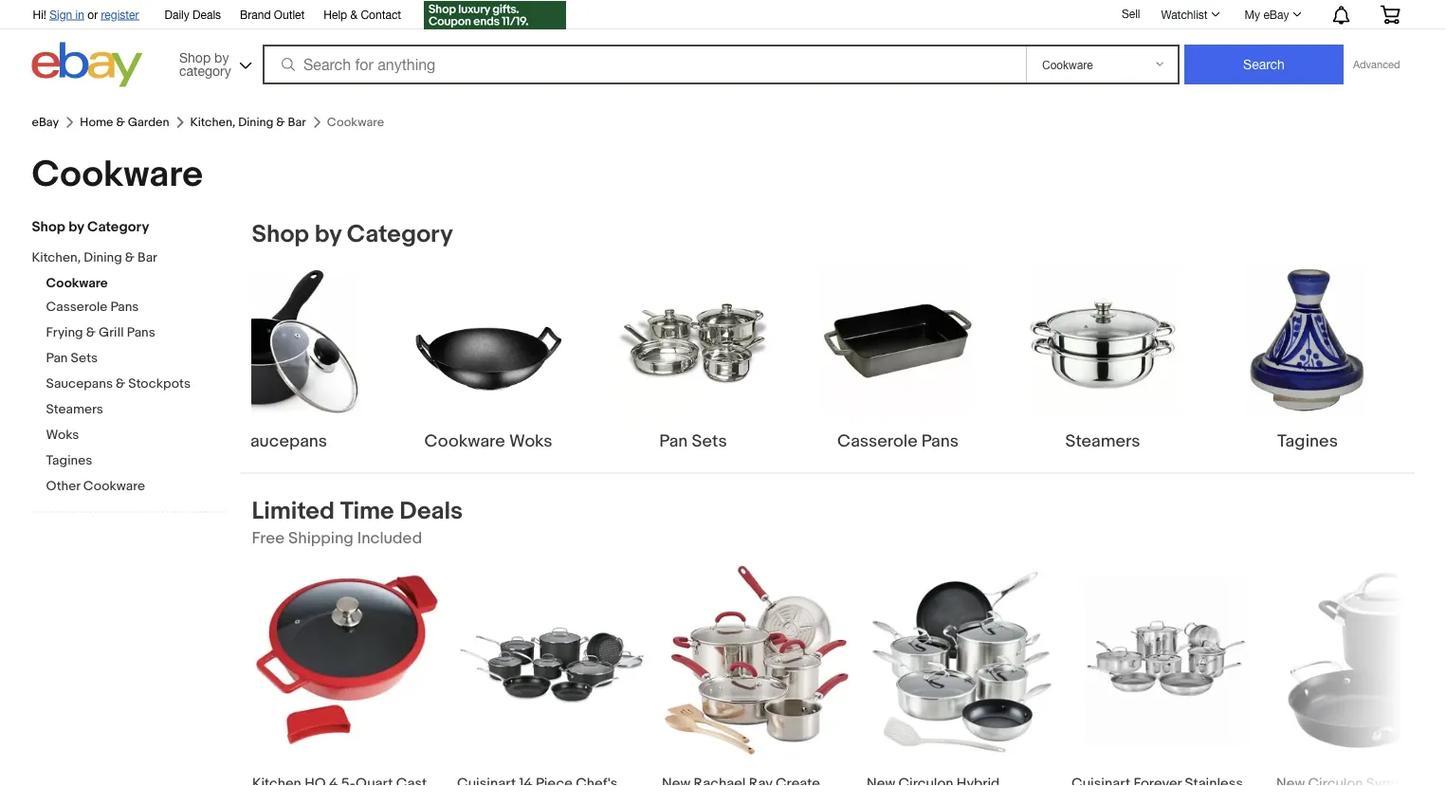 Task type: locate. For each thing, give the bounding box(es) containing it.
category for bottommost kitchen, dining & bar link
[[87, 219, 149, 236]]

bar for kitchen, dining & bar
[[288, 115, 306, 130]]

1 horizontal spatial bar
[[288, 115, 306, 130]]

1 horizontal spatial ebay
[[1264, 8, 1290, 21]]

main content
[[189, 220, 1447, 787]]

deals
[[193, 8, 221, 21], [400, 497, 463, 527]]

watchlist link
[[1151, 3, 1229, 26]]

pans
[[110, 299, 139, 315], [127, 325, 155, 341], [923, 431, 960, 452]]

pan inside kitchen, dining & bar cookware casserole pans frying & grill pans pan sets saucepans & stockpots steamers woks tagines other cookware
[[46, 351, 68, 367]]

0 vertical spatial dining
[[238, 115, 274, 130]]

1 vertical spatial kitchen,
[[32, 250, 81, 266]]

0 horizontal spatial woks
[[46, 427, 79, 444]]

cookware woks
[[425, 431, 553, 452]]

1 vertical spatial tagines
[[46, 453, 92, 469]]

saucepans
[[46, 376, 113, 392], [240, 431, 328, 452]]

ebay
[[1264, 8, 1290, 21], [32, 115, 59, 130]]

sets
[[71, 351, 98, 367], [693, 431, 728, 452]]

dining up grill
[[84, 250, 122, 266]]

deals inside limited time deals free shipping included
[[400, 497, 463, 527]]

pan sets link
[[599, 265, 789, 453], [46, 351, 226, 369]]

0 vertical spatial saucepans
[[46, 376, 113, 392]]

1 horizontal spatial casserole pans link
[[804, 265, 994, 453]]

hi!
[[33, 8, 46, 21]]

shop by category for bottommost kitchen, dining & bar link
[[32, 219, 149, 236]]

0 horizontal spatial steamers link
[[46, 402, 226, 420]]

1 vertical spatial casserole
[[838, 431, 919, 452]]

0 vertical spatial pan
[[46, 351, 68, 367]]

1 horizontal spatial dining
[[238, 115, 274, 130]]

2 horizontal spatial shop
[[252, 220, 309, 250]]

kitchen, inside kitchen, dining & bar cookware casserole pans frying & grill pans pan sets saucepans & stockpots steamers woks tagines other cookware
[[32, 250, 81, 266]]

1 vertical spatial dining
[[84, 250, 122, 266]]

home & garden
[[80, 115, 169, 130]]

0 horizontal spatial shop by category
[[32, 219, 149, 236]]

1 horizontal spatial tagines
[[1279, 431, 1339, 452]]

kitchen, dining & bar link up grill
[[32, 250, 212, 268]]

shop by category inside main content
[[252, 220, 453, 250]]

pan
[[46, 351, 68, 367], [660, 431, 689, 452]]

outlet
[[274, 8, 305, 21]]

category
[[87, 219, 149, 236], [347, 220, 453, 250]]

new rachael ray create delicious 10-piece cookware set, stainless steel (70413) image
[[665, 565, 849, 755]]

steamers link
[[1009, 265, 1199, 453], [46, 402, 226, 420]]

main content containing shop by category
[[189, 220, 1447, 787]]

saucepans down frying
[[46, 376, 113, 392]]

0 horizontal spatial by
[[68, 219, 84, 236]]

daily
[[165, 8, 190, 21]]

sign
[[50, 8, 72, 21]]

kitchen,
[[190, 115, 236, 130], [32, 250, 81, 266]]

1 vertical spatial sets
[[693, 431, 728, 452]]

shop
[[179, 49, 211, 65], [32, 219, 65, 236], [252, 220, 309, 250]]

&
[[351, 8, 358, 21], [116, 115, 125, 130], [276, 115, 285, 130], [125, 250, 135, 266], [86, 325, 96, 341], [116, 376, 125, 392]]

0 vertical spatial kitchen, dining & bar link
[[190, 115, 306, 130]]

daily deals link
[[165, 5, 221, 26]]

other
[[46, 479, 80, 495]]

brand
[[240, 8, 271, 21]]

1 horizontal spatial pan
[[660, 431, 689, 452]]

0 horizontal spatial tagines
[[46, 453, 92, 469]]

sell
[[1122, 7, 1141, 20]]

limited
[[252, 497, 335, 527]]

cookware woks image
[[413, 282, 565, 400]]

deals right daily
[[193, 8, 221, 21]]

1 horizontal spatial category
[[347, 220, 453, 250]]

cuisinart forever stainless collection 11 piece set,sku # 9511 image
[[1072, 565, 1261, 755]]

0 horizontal spatial casserole
[[46, 299, 107, 315]]

woks
[[46, 427, 79, 444], [510, 431, 553, 452]]

1 horizontal spatial sets
[[693, 431, 728, 452]]

sell link
[[1114, 7, 1149, 20]]

1 horizontal spatial saucepans
[[240, 431, 328, 452]]

0 horizontal spatial deals
[[193, 8, 221, 21]]

0 horizontal spatial kitchen,
[[32, 250, 81, 266]]

shop by category button
[[171, 42, 256, 83]]

casserole
[[46, 299, 107, 315], [838, 431, 919, 452]]

0 horizontal spatial bar
[[138, 250, 157, 266]]

0 vertical spatial deals
[[193, 8, 221, 21]]

shop for saucepans link at the left of page
[[252, 220, 309, 250]]

Search for anything text field
[[266, 46, 1023, 83]]

saucepans & stockpots link
[[46, 376, 226, 394]]

tagines link
[[1214, 265, 1404, 453], [46, 453, 226, 471]]

0 vertical spatial casserole
[[46, 299, 107, 315]]

0 horizontal spatial shop
[[32, 219, 65, 236]]

0 horizontal spatial dining
[[84, 250, 122, 266]]

1 horizontal spatial by
[[215, 49, 229, 65]]

2 horizontal spatial by
[[315, 220, 342, 250]]

0 horizontal spatial saucepans
[[46, 376, 113, 392]]

None submit
[[1185, 45, 1344, 84]]

0 vertical spatial bar
[[288, 115, 306, 130]]

1 horizontal spatial kitchen,
[[190, 115, 236, 130]]

in
[[76, 8, 84, 21]]

0 horizontal spatial sets
[[71, 351, 98, 367]]

saucepans up 'limited'
[[240, 431, 328, 452]]

1 horizontal spatial steamers link
[[1009, 265, 1199, 453]]

my ebay
[[1245, 8, 1290, 21]]

kitchen, dining & bar link down category on the top
[[190, 115, 306, 130]]

casserole pans image
[[823, 265, 975, 417]]

ebay link
[[32, 115, 59, 130]]

1 horizontal spatial steamers
[[1067, 431, 1141, 452]]

other cookware link
[[46, 479, 226, 497]]

tagines
[[1279, 431, 1339, 452], [46, 453, 92, 469]]

1 horizontal spatial casserole
[[838, 431, 919, 452]]

kitchen, dining & bar link
[[190, 115, 306, 130], [32, 250, 212, 268]]

1 horizontal spatial tagines link
[[1214, 265, 1404, 453]]

bar inside kitchen, dining & bar cookware casserole pans frying & grill pans pan sets saucepans & stockpots steamers woks tagines other cookware
[[138, 250, 157, 266]]

kitchen, for kitchen, dining & bar
[[190, 115, 236, 130]]

1 horizontal spatial deals
[[400, 497, 463, 527]]

0 vertical spatial steamers
[[46, 402, 103, 418]]

1 horizontal spatial pan sets link
[[599, 265, 789, 453]]

watchlist
[[1162, 8, 1208, 21]]

0 vertical spatial tagines
[[1279, 431, 1339, 452]]

1 horizontal spatial shop by category
[[252, 220, 453, 250]]

advanced link
[[1344, 46, 1410, 83]]

1 horizontal spatial shop
[[179, 49, 211, 65]]

home
[[80, 115, 113, 130]]

deals inside daily deals link
[[193, 8, 221, 21]]

deals up included
[[400, 497, 463, 527]]

by
[[215, 49, 229, 65], [68, 219, 84, 236], [315, 220, 342, 250]]

cookware
[[32, 153, 203, 197], [46, 276, 108, 292], [425, 431, 506, 452], [83, 479, 145, 495]]

1 horizontal spatial woks
[[510, 431, 553, 452]]

1 vertical spatial saucepans
[[240, 431, 328, 452]]

dining inside kitchen, dining & bar cookware casserole pans frying & grill pans pan sets saucepans & stockpots steamers woks tagines other cookware
[[84, 250, 122, 266]]

brand outlet link
[[240, 5, 305, 26]]

& inside account navigation
[[351, 8, 358, 21]]

steamers
[[46, 402, 103, 418], [1067, 431, 1141, 452]]

1 vertical spatial bar
[[138, 250, 157, 266]]

1 vertical spatial deals
[[400, 497, 463, 527]]

shop by category
[[179, 49, 231, 78]]

saucepans link
[[189, 265, 379, 453]]

woks link
[[46, 427, 226, 445]]

tagines inside main content
[[1279, 431, 1339, 452]]

contact
[[361, 8, 401, 21]]

0 horizontal spatial steamers
[[46, 402, 103, 418]]

dining down the shop by category dropdown button
[[238, 115, 274, 130]]

kitchen, up frying
[[32, 250, 81, 266]]

woks inside main content
[[510, 431, 553, 452]]

0 horizontal spatial pan sets link
[[46, 351, 226, 369]]

shop by category
[[32, 219, 149, 236], [252, 220, 453, 250]]

0 horizontal spatial pan
[[46, 351, 68, 367]]

bar
[[288, 115, 306, 130], [138, 250, 157, 266]]

0 vertical spatial kitchen,
[[190, 115, 236, 130]]

category inside main content
[[347, 220, 453, 250]]

casserole pans link
[[804, 265, 994, 453], [46, 299, 226, 317]]

1 vertical spatial ebay
[[32, 115, 59, 130]]

ebay left home
[[32, 115, 59, 130]]

frying & grill pans link
[[46, 325, 226, 343]]

1 vertical spatial pans
[[127, 325, 155, 341]]

1 vertical spatial pan
[[660, 431, 689, 452]]

dining
[[238, 115, 274, 130], [84, 250, 122, 266]]

kitchen, down category on the top
[[190, 115, 236, 130]]

0 vertical spatial sets
[[71, 351, 98, 367]]

ebay right the my
[[1264, 8, 1290, 21]]

shop by category for saucepans link at the left of page
[[252, 220, 453, 250]]

sets inside kitchen, dining & bar cookware casserole pans frying & grill pans pan sets saucepans & stockpots steamers woks tagines other cookware
[[71, 351, 98, 367]]

0 horizontal spatial category
[[87, 219, 149, 236]]

0 vertical spatial ebay
[[1264, 8, 1290, 21]]



Task type: describe. For each thing, give the bounding box(es) containing it.
steamers inside kitchen, dining & bar cookware casserole pans frying & grill pans pan sets saucepans & stockpots steamers woks tagines other cookware
[[46, 402, 103, 418]]

shop by category banner
[[22, 0, 1415, 92]]

steamers image
[[1028, 265, 1180, 417]]

daily deals
[[165, 8, 221, 21]]

garden
[[128, 115, 169, 130]]

0 vertical spatial pans
[[110, 299, 139, 315]]

home & garden link
[[80, 115, 169, 130]]

help
[[324, 8, 347, 21]]

1 vertical spatial kitchen, dining & bar link
[[32, 250, 212, 268]]

by inside shop by category
[[215, 49, 229, 65]]

my
[[1245, 8, 1261, 21]]

saucepans image
[[208, 269, 360, 413]]

tagines image
[[1250, 265, 1368, 417]]

account navigation
[[22, 0, 1415, 32]]

grill
[[99, 325, 124, 341]]

your shopping cart image
[[1380, 5, 1402, 24]]

shop inside shop by category
[[179, 49, 211, 65]]

register
[[101, 8, 139, 21]]

help & contact
[[324, 8, 401, 21]]

0 horizontal spatial tagines link
[[46, 453, 226, 471]]

free
[[252, 528, 285, 548]]

casserole inside main content
[[838, 431, 919, 452]]

0 horizontal spatial ebay
[[32, 115, 59, 130]]

1 vertical spatial steamers
[[1067, 431, 1141, 452]]

casserole pans
[[838, 431, 960, 452]]

ebay inside my ebay link
[[1264, 8, 1290, 21]]

included
[[357, 528, 422, 548]]

pan sets
[[660, 431, 728, 452]]

category for saucepans link at the left of page
[[347, 220, 453, 250]]

woks inside kitchen, dining & bar cookware casserole pans frying & grill pans pan sets saucepans & stockpots steamers woks tagines other cookware
[[46, 427, 79, 444]]

none submit inside shop by category 'banner'
[[1185, 45, 1344, 84]]

saucepans inside kitchen, dining & bar cookware casserole pans frying & grill pans pan sets saucepans & stockpots steamers woks tagines other cookware
[[46, 376, 113, 392]]

kitchen, for kitchen, dining & bar cookware casserole pans frying & grill pans pan sets saucepans & stockpots steamers woks tagines other cookware
[[32, 250, 81, 266]]

or
[[88, 8, 98, 21]]

help & contact link
[[324, 5, 401, 26]]

frying
[[46, 325, 83, 341]]

time
[[340, 497, 394, 527]]

cuisinart 14 piece chef's classic non-stick hard anodized cookware set,6614 image
[[457, 565, 647, 755]]

limited time deals free shipping included
[[252, 497, 463, 548]]

kitchen hq 4.5-quart cast iron nonstick braiser open box image
[[252, 565, 442, 755]]

category
[[179, 63, 231, 78]]

new circulon symmetry hard-anodized nonstick 3-piece cookware set, black (82999) image
[[1277, 565, 1447, 755]]

shop for bottommost kitchen, dining & bar link
[[32, 219, 65, 236]]

get the coupon image
[[424, 1, 567, 29]]

0 horizontal spatial casserole pans link
[[46, 299, 226, 317]]

saucepans inside main content
[[240, 431, 328, 452]]

pan inside pan sets link
[[660, 431, 689, 452]]

tagines inside kitchen, dining & bar cookware casserole pans frying & grill pans pan sets saucepans & stockpots steamers woks tagines other cookware
[[46, 453, 92, 469]]

shipping
[[289, 528, 354, 548]]

advanced
[[1354, 58, 1401, 71]]

casserole inside kitchen, dining & bar cookware casserole pans frying & grill pans pan sets saucepans & stockpots steamers woks tagines other cookware
[[46, 299, 107, 315]]

brand outlet
[[240, 8, 305, 21]]

hi! sign in or register
[[33, 8, 139, 21]]

cookware woks link
[[394, 265, 584, 453]]

dining for kitchen, dining & bar
[[238, 115, 274, 130]]

sign in link
[[50, 8, 84, 21]]

stockpots
[[128, 376, 191, 392]]

bar for kitchen, dining & bar cookware casserole pans frying & grill pans pan sets saucepans & stockpots steamers woks tagines other cookware
[[138, 250, 157, 266]]

2 vertical spatial pans
[[923, 431, 960, 452]]

my ebay link
[[1235, 3, 1311, 26]]

pan sets image
[[618, 265, 770, 417]]

register link
[[101, 8, 139, 21]]

dining for kitchen, dining & bar cookware casserole pans frying & grill pans pan sets saucepans & stockpots steamers woks tagines other cookware
[[84, 250, 122, 266]]

kitchen, dining & bar cookware casserole pans frying & grill pans pan sets saucepans & stockpots steamers woks tagines other cookware
[[32, 250, 191, 495]]

kitchen, dining & bar
[[190, 115, 306, 130]]

new circulon hybrid stainless steel 10-piece nonstick cookware set, 70051 image
[[867, 565, 1057, 755]]



Task type: vqa. For each thing, say whether or not it's contained in the screenshot.
1st the $409.00 from the right
no



